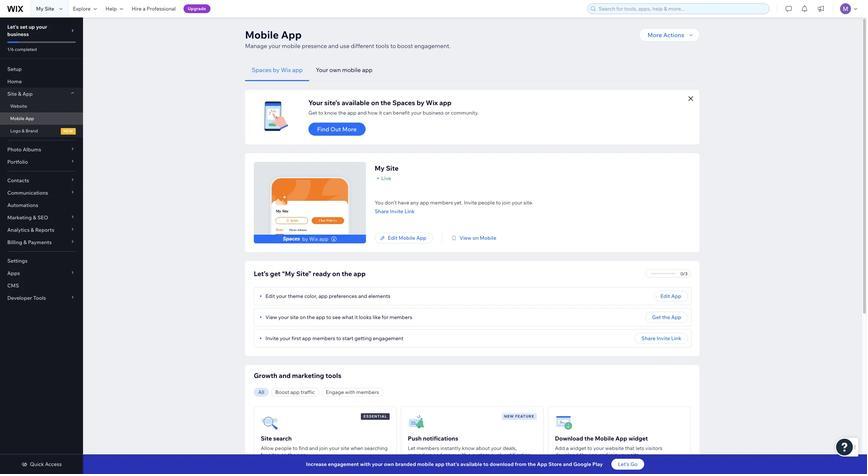 Task type: vqa. For each thing, say whether or not it's contained in the screenshot.
Settings Button
no



Task type: describe. For each thing, give the bounding box(es) containing it.
what
[[342, 314, 354, 321]]

1 horizontal spatial wix
[[309, 236, 318, 243]]

site up let's set up your business
[[45, 5, 54, 12]]

let's set up your business
[[7, 24, 47, 38]]

site up live
[[386, 164, 399, 173]]

edit for edit mobile app
[[388, 235, 398, 242]]

2 horizontal spatial mobile
[[417, 462, 434, 468]]

app left see
[[316, 314, 325, 321]]

edit for edit your theme color, app preferences and elements
[[266, 293, 275, 300]]

contacts
[[7, 177, 29, 184]]

your inside let's set up your business
[[36, 24, 47, 30]]

let's
[[7, 24, 19, 30]]

spaces by wix app
[[252, 66, 303, 74]]

access
[[45, 462, 62, 468]]

live
[[382, 175, 391, 182]]

people inside you don't have any app members yet. invite people to join your site. share invite link
[[479, 200, 495, 206]]

1 vertical spatial tools
[[326, 372, 342, 380]]

let's go
[[619, 462, 638, 468]]

the up preferences
[[342, 270, 352, 278]]

find out more
[[317, 126, 357, 133]]

home for home photo albums
[[276, 228, 284, 232]]

website
[[10, 103, 27, 109]]

and inside mobile app manage your mobile presence and use different tools to boost engagement.
[[328, 42, 339, 50]]

let's for let's go
[[619, 462, 630, 468]]

setup link
[[0, 63, 83, 75]]

Search for tools, apps, help & more... field
[[597, 4, 767, 14]]

1 vertical spatial engagement
[[328, 462, 359, 468]]

and inside 'your site's available on the spaces by wix app get to know the app and how it can benefit your business or community.'
[[358, 110, 367, 116]]

site. inside download the mobile app widget add a widget to your website that lets visitors download the app and join your site.
[[631, 452, 641, 459]]

tools
[[33, 295, 46, 302]]

your inside you don't have any app members yet. invite people to join your site. share invite link
[[512, 200, 523, 206]]

find out more button
[[309, 123, 366, 136]]

home for home
[[7, 78, 22, 85]]

from
[[515, 462, 527, 468]]

can
[[383, 110, 392, 116]]

quick
[[30, 462, 44, 468]]

own inside your own mobile app button
[[330, 66, 341, 74]]

cms
[[7, 283, 19, 289]]

billing & payments
[[7, 239, 52, 246]]

hire a professional
[[132, 5, 176, 12]]

wix inside spaces by wix app "button"
[[281, 66, 291, 74]]

your inside push notifications let members instantly know about your deals, reminders and more with a custom push notification.
[[491, 446, 502, 452]]

get the app button
[[646, 312, 688, 323]]

push
[[408, 435, 422, 443]]

professional
[[147, 5, 176, 12]]

the right from
[[528, 462, 536, 468]]

your inside 'your site's available on the spaces by wix app get to know the app and how it can benefit your business or community.'
[[411, 110, 422, 116]]

site inside site search allow people to find and join your site when searching for sites on the app.
[[341, 446, 350, 452]]

members left start
[[313, 336, 335, 342]]

1 vertical spatial my site
[[375, 164, 399, 173]]

benefit
[[393, 110, 410, 116]]

push
[[491, 452, 503, 459]]

site up home photo albums
[[282, 209, 289, 214]]

hire
[[132, 5, 142, 12]]

albums inside popup button
[[23, 146, 41, 153]]

mobile app manage your mobile presence and use different tools to boost engagement.
[[245, 28, 451, 50]]

mobile inside your own mobile app button
[[342, 66, 361, 74]]

mobile app
[[10, 116, 34, 121]]

upgrade button
[[183, 4, 211, 13]]

app inside download the mobile app widget add a widget to your website that lets visitors download the app and join your site.
[[616, 435, 628, 443]]

1/6
[[7, 47, 14, 52]]

help
[[106, 5, 117, 12]]

notifications
[[423, 435, 458, 443]]

you don't have any app members yet. invite people to join your site. share invite link
[[375, 200, 534, 215]]

& for marketing
[[33, 215, 36, 221]]

lets
[[636, 446, 645, 452]]

app inside get the app button
[[672, 314, 682, 321]]

your site's available on the spaces by wix app get to know the app and how it can benefit your business or community.
[[309, 99, 479, 116]]

payments
[[28, 239, 52, 246]]

portfolio
[[7, 159, 28, 165]]

business inside let's set up your business
[[7, 31, 29, 38]]

completed
[[15, 47, 37, 52]]

community.
[[451, 110, 479, 116]]

members up essential
[[357, 390, 379, 396]]

link inside you don't have any app members yet. invite people to join your site. share invite link
[[405, 208, 415, 215]]

app inside spaces by wix app "button"
[[292, 66, 303, 74]]

view for view on mobile
[[460, 235, 472, 242]]

notification.
[[504, 452, 532, 459]]

up
[[29, 24, 35, 30]]

app down chat
[[319, 236, 329, 243]]

1 horizontal spatial share
[[642, 336, 656, 342]]

app right the first
[[302, 336, 311, 342]]

your inside site search allow people to find and join your site when searching for sites on the app.
[[329, 446, 340, 452]]

marketing & seo
[[7, 215, 48, 221]]

new for new
[[63, 129, 73, 134]]

& for logo
[[22, 128, 25, 134]]

invite down don't
[[390, 208, 404, 215]]

share invite link
[[642, 336, 682, 342]]

settings link
[[0, 255, 83, 267]]

invite left the first
[[266, 336, 279, 342]]

by inside 'your site's available on the spaces by wix app get to know the app and how it can benefit your business or community.'
[[417, 99, 425, 107]]

to inside mobile app manage your mobile presence and use different tools to boost engagement.
[[391, 42, 396, 50]]

billing
[[7, 239, 22, 246]]

growth and marketing tools
[[254, 372, 342, 380]]

& for site
[[18, 91, 21, 97]]

photo albums
[[7, 146, 41, 153]]

yet.
[[454, 200, 463, 206]]

boost
[[275, 390, 289, 396]]

developer tools
[[7, 295, 46, 302]]

site"
[[296, 270, 311, 278]]

push notifications let members instantly know about your deals, reminders and more with a custom push notification.
[[408, 435, 532, 459]]

and inside site search allow people to find and join your site when searching for sites on the app.
[[309, 446, 318, 452]]

app up preferences
[[354, 270, 366, 278]]

analytics & reports button
[[0, 224, 83, 236]]

and inside download the mobile app widget add a widget to your website that lets visitors download the app and join your site.
[[599, 452, 608, 459]]

members inside push notifications let members instantly know about your deals, reminders and more with a custom push notification.
[[417, 446, 440, 452]]

1 vertical spatial download
[[490, 462, 514, 468]]

with
[[326, 219, 333, 223]]

boost app traffic
[[275, 390, 315, 396]]

albums inside home photo albums
[[297, 229, 307, 232]]

start
[[343, 336, 354, 342]]

people inside site search allow people to find and join your site when searching for sites on the app.
[[275, 446, 292, 452]]

the right download
[[585, 435, 594, 443]]

download the mobile app widget add a widget to your website that lets visitors download the app and join your site.
[[555, 435, 663, 459]]

edit for edit app
[[661, 293, 670, 300]]

view for view your site on the app to see what it looks like for members
[[266, 314, 277, 321]]

join inside site search allow people to find and join your site when searching for sites on the app.
[[319, 446, 328, 452]]

the down 'site's'
[[338, 110, 346, 116]]

it inside 'your site's available on the spaces by wix app get to know the app and how it can benefit your business or community.'
[[379, 110, 382, 116]]

download
[[555, 435, 583, 443]]

the inside site search allow people to find and join your site when searching for sites on the app.
[[288, 452, 296, 459]]

cms link
[[0, 280, 83, 292]]

0 horizontal spatial my site
[[36, 5, 54, 12]]

invite up home photo albums
[[291, 219, 299, 223]]

share inside you don't have any app members yet. invite people to join your site. share invite link
[[375, 208, 389, 215]]

app inside edit mobile app button
[[417, 235, 427, 242]]

find
[[299, 446, 308, 452]]

to inside 'your site's available on the spaces by wix app get to know the app and how it can benefit your business or community.'
[[319, 110, 323, 116]]

1 horizontal spatial widget
[[629, 435, 648, 443]]

your inside mobile app manage your mobile presence and use different tools to boost engagement.
[[269, 42, 281, 50]]

on inside 'your site's available on the spaces by wix app get to know the app and how it can benefit your business or community.'
[[371, 99, 379, 107]]

1/6 completed
[[7, 47, 37, 52]]

getting
[[355, 336, 372, 342]]

spaces inside 'your site's available on the spaces by wix app get to know the app and how it can benefit your business or community.'
[[393, 99, 415, 107]]

tab list containing spaces by wix app
[[245, 59, 700, 81]]

app inside download the mobile app widget add a widget to your website that lets visitors download the app and join your site.
[[589, 452, 598, 459]]

app inside you don't have any app members yet. invite people to join your site. share invite link
[[420, 200, 429, 206]]

app left that's
[[435, 462, 445, 468]]

2 vertical spatial my site
[[276, 209, 289, 214]]

app left 'how'
[[348, 110, 357, 116]]

app right "boost"
[[291, 390, 300, 396]]

deals,
[[503, 446, 517, 452]]

the up can
[[381, 99, 391, 107]]

branded
[[396, 462, 416, 468]]

see
[[333, 314, 341, 321]]

more inside more actions popup button
[[648, 31, 662, 39]]

let's go button
[[612, 460, 644, 470]]

invite right yet.
[[464, 200, 477, 206]]

get
[[270, 270, 281, 278]]

a inside download the mobile app widget add a widget to your website that lets visitors download the app and join your site.
[[566, 446, 569, 452]]

know inside 'your site's available on the spaces by wix app get to know the app and how it can benefit your business or community.'
[[325, 110, 337, 116]]

mobile inside download the mobile app widget add a widget to your website that lets visitors download the app and join your site.
[[595, 435, 615, 443]]

your own mobile app button
[[309, 59, 379, 81]]

a inside push notifications let members instantly know about your deals, reminders and more with a custom push notification.
[[468, 452, 471, 459]]

or
[[445, 110, 450, 116]]

play
[[593, 462, 603, 468]]

view on mobile
[[460, 235, 497, 242]]

have
[[398, 200, 409, 206]]

mobile inside mobile app link
[[10, 116, 24, 121]]

spaces inside "button"
[[252, 66, 272, 74]]

store
[[549, 462, 562, 468]]

chat with us
[[319, 219, 337, 223]]

app up or
[[440, 99, 452, 107]]

to inside you don't have any app members yet. invite people to join your site. share invite link
[[496, 200, 501, 206]]

boost
[[398, 42, 413, 50]]

by wix app
[[302, 236, 329, 243]]



Task type: locate. For each thing, give the bounding box(es) containing it.
new left feature
[[505, 415, 514, 419]]

1 horizontal spatial engagement
[[373, 336, 404, 342]]

0 vertical spatial view
[[460, 235, 472, 242]]

find
[[317, 126, 329, 133]]

and left more
[[433, 452, 442, 459]]

and left 'how'
[[358, 110, 367, 116]]

0 vertical spatial it
[[379, 110, 382, 116]]

a right hire
[[143, 5, 146, 12]]

0 horizontal spatial albums
[[23, 146, 41, 153]]

1 horizontal spatial tools
[[376, 42, 389, 50]]

2 horizontal spatial edit
[[661, 293, 670, 300]]

your down presence
[[316, 66, 328, 74]]

brand
[[26, 128, 38, 134]]

app right any
[[420, 200, 429, 206]]

spaces up benefit
[[393, 99, 415, 107]]

website
[[606, 446, 624, 452]]

0 horizontal spatial business
[[7, 31, 29, 38]]

let's
[[254, 270, 269, 278], [619, 462, 630, 468]]

and right find
[[309, 446, 318, 452]]

edit inside edit mobile app button
[[388, 235, 398, 242]]

engage with members
[[326, 390, 379, 396]]

by inside "button"
[[273, 66, 280, 74]]

edit your theme color, app preferences and elements
[[266, 293, 391, 300]]

1 vertical spatial for
[[261, 452, 268, 459]]

the inside button
[[663, 314, 670, 321]]

0 vertical spatial more
[[648, 31, 662, 39]]

let's left go
[[619, 462, 630, 468]]

get inside button
[[653, 314, 661, 321]]

own
[[330, 66, 341, 74], [384, 462, 394, 468]]

mobile down use
[[342, 66, 361, 74]]

get up find
[[309, 110, 317, 116]]

0 vertical spatial site
[[290, 314, 299, 321]]

contacts button
[[0, 175, 83, 187]]

1 vertical spatial know
[[462, 446, 475, 452]]

spaces
[[252, 66, 272, 74], [393, 99, 415, 107]]

to inside site search allow people to find and join your site when searching for sites on the app.
[[293, 446, 298, 452]]

set
[[20, 24, 27, 30]]

0 vertical spatial let's
[[254, 270, 269, 278]]

app
[[281, 28, 302, 41], [23, 91, 33, 97], [25, 116, 34, 121], [417, 235, 427, 242], [672, 293, 682, 300], [672, 314, 682, 321], [616, 435, 628, 443], [537, 462, 548, 468]]

new down mobile app link
[[63, 129, 73, 134]]

0 horizontal spatial spaces
[[252, 66, 272, 74]]

download
[[555, 452, 579, 459], [490, 462, 514, 468]]

download down push
[[490, 462, 514, 468]]

and up play
[[599, 452, 608, 459]]

searching
[[365, 446, 388, 452]]

available
[[342, 99, 370, 107], [461, 462, 482, 468]]

1 vertical spatial it
[[355, 314, 358, 321]]

view your site on the app to see what it looks like for members
[[266, 314, 413, 321]]

2 vertical spatial with
[[360, 462, 371, 468]]

1 horizontal spatial home
[[276, 228, 284, 232]]

for for your
[[382, 314, 389, 321]]

0 horizontal spatial for
[[261, 452, 268, 459]]

and left use
[[328, 42, 339, 50]]

share invite link button down yet.
[[375, 208, 534, 215]]

and inside push notifications let members instantly know about your deals, reminders and more with a custom push notification.
[[433, 452, 442, 459]]

site inside "dropdown button"
[[7, 91, 17, 97]]

0 vertical spatial new
[[63, 129, 73, 134]]

0 vertical spatial people
[[479, 200, 495, 206]]

members right like
[[390, 314, 413, 321]]

2 horizontal spatial wix
[[426, 99, 438, 107]]

engagement down like
[[373, 336, 404, 342]]

1 horizontal spatial more
[[648, 31, 662, 39]]

get up the share invite link
[[653, 314, 661, 321]]

0 vertical spatial available
[[342, 99, 370, 107]]

1 vertical spatial home
[[276, 228, 284, 232]]

home inside sidebar element
[[7, 78, 22, 85]]

settings
[[7, 258, 27, 265]]

1 horizontal spatial mobile
[[342, 66, 361, 74]]

more actions
[[648, 31, 685, 39]]

1 vertical spatial let's
[[619, 462, 630, 468]]

for inside site search allow people to find and join your site when searching for sites on the app.
[[261, 452, 268, 459]]

home
[[7, 78, 22, 85], [276, 228, 284, 232]]

engagement down the when
[[328, 462, 359, 468]]

feature
[[516, 415, 535, 419]]

0 vertical spatial know
[[325, 110, 337, 116]]

members
[[431, 200, 453, 206], [390, 314, 413, 321], [313, 336, 335, 342], [357, 390, 379, 396], [417, 446, 440, 452]]

& left reports
[[31, 227, 34, 234]]

explore
[[73, 5, 91, 12]]

1 horizontal spatial edit
[[388, 235, 398, 242]]

1 vertical spatial people
[[275, 446, 292, 452]]

with up increase engagement with your own branded mobile app that's available to download from the app store and google play
[[457, 452, 467, 459]]

business left or
[[423, 110, 444, 116]]

chat
[[319, 219, 326, 223]]

let's for let's get "my site" ready on the app
[[254, 270, 269, 278]]

new feature
[[505, 415, 535, 419]]

1 horizontal spatial for
[[382, 314, 389, 321]]

1 vertical spatial link
[[672, 336, 682, 342]]

1 vertical spatial wix
[[426, 99, 438, 107]]

us
[[334, 219, 337, 223]]

2 horizontal spatial with
[[457, 452, 467, 459]]

photo inside home photo albums
[[290, 229, 297, 232]]

mobile down reminders
[[417, 462, 434, 468]]

0 horizontal spatial get
[[309, 110, 317, 116]]

1 horizontal spatial let's
[[619, 462, 630, 468]]

for left sites
[[261, 452, 268, 459]]

your for site's
[[309, 99, 323, 107]]

business inside 'your site's available on the spaces by wix app get to know the app and how it can benefit your business or community.'
[[423, 110, 444, 116]]

tools inside mobile app manage your mobile presence and use different tools to boost engagement.
[[376, 42, 389, 50]]

1 vertical spatial own
[[384, 462, 394, 468]]

edit inside 'edit app' button
[[661, 293, 670, 300]]

0 vertical spatial share invite link button
[[375, 208, 534, 215]]

my up home photo albums
[[276, 209, 282, 214]]

& right billing
[[23, 239, 27, 246]]

edit app
[[661, 293, 682, 300]]

0 horizontal spatial my
[[36, 5, 44, 12]]

let
[[408, 446, 416, 452]]

tab list
[[245, 59, 700, 81]]

0 horizontal spatial link
[[405, 208, 415, 215]]

1 vertical spatial site.
[[631, 452, 641, 459]]

your for own
[[316, 66, 328, 74]]

my site up live
[[375, 164, 399, 173]]

mobile inside mobile app manage your mobile presence and use different tools to boost engagement.
[[282, 42, 301, 50]]

0 vertical spatial photo
[[7, 146, 22, 153]]

looks
[[359, 314, 372, 321]]

1 horizontal spatial site.
[[631, 452, 641, 459]]

on inside site search allow people to find and join your site when searching for sites on the app.
[[281, 452, 287, 459]]

available inside 'your site's available on the spaces by wix app get to know the app and how it can benefit your business or community.'
[[342, 99, 370, 107]]

1 horizontal spatial spaces
[[393, 99, 415, 107]]

site search heading
[[261, 435, 292, 443]]

reminders
[[408, 452, 432, 459]]

0 vertical spatial engagement
[[373, 336, 404, 342]]

my up let's set up your business
[[36, 5, 44, 12]]

app up play
[[589, 452, 598, 459]]

1 vertical spatial new
[[505, 415, 514, 419]]

1 horizontal spatial view
[[460, 235, 472, 242]]

essential
[[364, 415, 387, 419]]

more right out
[[343, 126, 357, 133]]

app down presence
[[292, 66, 303, 74]]

tools up engage
[[326, 372, 342, 380]]

app inside mobile app manage your mobile presence and use different tools to boost engagement.
[[281, 28, 302, 41]]

analytics & reports
[[7, 227, 54, 234]]

1 horizontal spatial with
[[360, 462, 371, 468]]

members down push notifications heading
[[417, 446, 440, 452]]

edit
[[388, 235, 398, 242], [266, 293, 275, 300], [661, 293, 670, 300]]

by
[[273, 66, 280, 74], [417, 99, 425, 107], [302, 236, 308, 243]]

download the mobile app widget heading
[[555, 435, 648, 443]]

know left about
[[462, 446, 475, 452]]

get the app
[[653, 314, 682, 321]]

more
[[648, 31, 662, 39], [343, 126, 357, 133]]

add
[[555, 446, 565, 452]]

join inside you don't have any app members yet. invite people to join your site. share invite link
[[502, 200, 511, 206]]

edit up get the app button
[[661, 293, 670, 300]]

it left can
[[379, 110, 382, 116]]

own down use
[[330, 66, 341, 74]]

0 horizontal spatial photo
[[7, 146, 22, 153]]

site.
[[524, 200, 534, 206], [631, 452, 641, 459]]

get inside 'your site's available on the spaces by wix app get to know the app and how it can benefit your business or community.'
[[309, 110, 317, 116]]

and up "boost"
[[279, 372, 291, 380]]

0 horizontal spatial join
[[319, 446, 328, 452]]

0 horizontal spatial share
[[375, 208, 389, 215]]

link down get the app
[[672, 336, 682, 342]]

invite
[[464, 200, 477, 206], [390, 208, 404, 215], [291, 219, 299, 223], [266, 336, 279, 342], [657, 336, 670, 342]]

the up the share invite link
[[663, 314, 670, 321]]

2 horizontal spatial my site
[[375, 164, 399, 173]]

site
[[290, 314, 299, 321], [341, 446, 350, 452]]

know inside push notifications let members instantly know about your deals, reminders and more with a custom push notification.
[[462, 446, 475, 452]]

wix inside 'your site's available on the spaces by wix app get to know the app and how it can benefit your business or community.'
[[426, 99, 438, 107]]

edit down don't
[[388, 235, 398, 242]]

your inside your own mobile app button
[[316, 66, 328, 74]]

invite down get the app
[[657, 336, 670, 342]]

0 vertical spatial widget
[[629, 435, 648, 443]]

1 horizontal spatial my
[[276, 209, 282, 214]]

mobile app link
[[0, 113, 83, 125]]

edit app button
[[654, 291, 688, 302]]

share down you
[[375, 208, 389, 215]]

site
[[45, 5, 54, 12], [7, 91, 17, 97], [386, 164, 399, 173], [282, 209, 289, 214], [261, 435, 272, 443]]

billing & payments button
[[0, 236, 83, 249]]

& up website
[[18, 91, 21, 97]]

site left the when
[[341, 446, 350, 452]]

0 vertical spatial spaces
[[252, 66, 272, 74]]

instantly
[[441, 446, 461, 452]]

1 horizontal spatial by
[[302, 236, 308, 243]]

0 horizontal spatial share invite link button
[[375, 208, 534, 215]]

google
[[574, 462, 592, 468]]

reports
[[35, 227, 54, 234]]

albums
[[23, 146, 41, 153], [297, 229, 307, 232]]

& right logo at the top left of the page
[[22, 128, 25, 134]]

1 vertical spatial spaces
[[393, 99, 415, 107]]

& for analytics
[[31, 227, 34, 234]]

about
[[476, 446, 490, 452]]

site down theme
[[290, 314, 299, 321]]

0 vertical spatial tools
[[376, 42, 389, 50]]

0 horizontal spatial download
[[490, 462, 514, 468]]

1 horizontal spatial get
[[653, 314, 661, 321]]

0 vertical spatial by
[[273, 66, 280, 74]]

1 vertical spatial share
[[642, 336, 656, 342]]

site. inside you don't have any app members yet. invite people to join your site. share invite link
[[524, 200, 534, 206]]

download up the store
[[555, 452, 579, 459]]

apps button
[[0, 267, 83, 280]]

1 horizontal spatial site
[[341, 446, 350, 452]]

use
[[340, 42, 350, 50]]

app right color,
[[319, 293, 328, 300]]

different
[[351, 42, 375, 50]]

the up google
[[580, 452, 588, 459]]

0 vertical spatial for
[[382, 314, 389, 321]]

1 vertical spatial share invite link button
[[635, 333, 688, 344]]

albums up portfolio popup button
[[23, 146, 41, 153]]

automations link
[[0, 199, 83, 212]]

widget
[[629, 435, 648, 443], [570, 446, 587, 452]]

edit mobile app button
[[375, 233, 433, 244]]

site & app button
[[0, 88, 83, 100]]

share down get the app
[[642, 336, 656, 342]]

link down any
[[405, 208, 415, 215]]

mobile left presence
[[282, 42, 301, 50]]

& left the seo
[[33, 215, 36, 221]]

app inside mobile app link
[[25, 116, 34, 121]]

let's left get
[[254, 270, 269, 278]]

site search allow people to find and join your site when searching for sites on the app.
[[261, 435, 388, 459]]

automations
[[7, 202, 38, 209]]

developer tools button
[[0, 292, 83, 305]]

0 vertical spatial your
[[316, 66, 328, 74]]

for for search
[[261, 452, 268, 459]]

edit mobile app
[[388, 235, 427, 242]]

the left app. on the left of page
[[288, 452, 296, 459]]

1 vertical spatial site
[[341, 446, 350, 452]]

my site up home photo albums
[[276, 209, 289, 214]]

app inside your own mobile app button
[[362, 66, 373, 74]]

app down different
[[362, 66, 373, 74]]

available up 'how'
[[342, 99, 370, 107]]

mobile inside edit mobile app button
[[399, 235, 415, 242]]

and right the store
[[563, 462, 573, 468]]

members inside you don't have any app members yet. invite people to join your site. share invite link
[[431, 200, 453, 206]]

0 horizontal spatial available
[[342, 99, 370, 107]]

1 horizontal spatial my site
[[276, 209, 289, 214]]

2 horizontal spatial join
[[609, 452, 618, 459]]

with inside push notifications let members instantly know about your deals, reminders and more with a custom push notification.
[[457, 452, 467, 459]]

your inside 'your site's available on the spaces by wix app get to know the app and how it can benefit your business or community.'
[[309, 99, 323, 107]]

invite your first app members to start getting engagement
[[266, 336, 404, 342]]

home link
[[0, 75, 83, 88]]

0 horizontal spatial widget
[[570, 446, 587, 452]]

0 vertical spatial own
[[330, 66, 341, 74]]

1 horizontal spatial share invite link button
[[635, 333, 688, 344]]

spaces down manage
[[252, 66, 272, 74]]

0 vertical spatial my site
[[36, 5, 54, 12]]

and
[[328, 42, 339, 50], [358, 110, 367, 116], [358, 293, 367, 300], [279, 372, 291, 380], [309, 446, 318, 452], [433, 452, 442, 459], [599, 452, 608, 459], [563, 462, 573, 468]]

the
[[381, 99, 391, 107], [338, 110, 346, 116], [342, 270, 352, 278], [307, 314, 315, 321], [663, 314, 670, 321], [585, 435, 594, 443], [288, 452, 296, 459], [580, 452, 588, 459], [528, 462, 536, 468]]

1 horizontal spatial albums
[[297, 229, 307, 232]]

all
[[258, 390, 264, 396]]

marketing & seo button
[[0, 212, 83, 224]]

0 vertical spatial with
[[345, 390, 355, 396]]

site up allow
[[261, 435, 272, 443]]

0 horizontal spatial a
[[143, 5, 146, 12]]

0 horizontal spatial it
[[355, 314, 358, 321]]

setup
[[7, 66, 22, 73]]

0 vertical spatial home
[[7, 78, 22, 85]]

0 horizontal spatial with
[[345, 390, 355, 396]]

join inside download the mobile app widget add a widget to your website that lets visitors download the app and join your site.
[[609, 452, 618, 459]]

edit down get
[[266, 293, 275, 300]]

people right yet.
[[479, 200, 495, 206]]

mobile inside mobile app manage your mobile presence and use different tools to boost engagement.
[[245, 28, 279, 41]]

push notifications heading
[[408, 435, 458, 443]]

0/3
[[681, 271, 688, 277]]

app inside site & app "dropdown button"
[[23, 91, 33, 97]]

members left yet.
[[431, 200, 453, 206]]

home inside home photo albums
[[276, 228, 284, 232]]

0 horizontal spatial know
[[325, 110, 337, 116]]

tools right different
[[376, 42, 389, 50]]

visitors
[[646, 446, 663, 452]]

widget down download
[[570, 446, 587, 452]]

my
[[36, 5, 44, 12], [375, 164, 385, 173], [276, 209, 282, 214]]

new inside sidebar element
[[63, 129, 73, 134]]

site inside site search allow people to find and join your site when searching for sites on the app.
[[261, 435, 272, 443]]

2 horizontal spatial a
[[566, 446, 569, 452]]

1 vertical spatial widget
[[570, 446, 587, 452]]

albums up by wix app
[[297, 229, 307, 232]]

1 vertical spatial my
[[375, 164, 385, 173]]

when
[[351, 446, 364, 452]]

link inside button
[[672, 336, 682, 342]]

1 horizontal spatial available
[[461, 462, 482, 468]]

for right like
[[382, 314, 389, 321]]

upgrade
[[188, 6, 206, 11]]

growth
[[254, 372, 278, 380]]

& for billing
[[23, 239, 27, 246]]

business
[[7, 31, 29, 38], [423, 110, 444, 116]]

share invite link button
[[375, 208, 534, 215], [635, 333, 688, 344]]

with right engage
[[345, 390, 355, 396]]

and left 'elements'
[[358, 293, 367, 300]]

your
[[36, 24, 47, 30], [269, 42, 281, 50], [411, 110, 422, 116], [512, 200, 523, 206], [276, 293, 287, 300], [278, 314, 289, 321], [280, 336, 291, 342], [329, 446, 340, 452], [491, 446, 502, 452], [594, 446, 604, 452], [619, 452, 630, 459], [372, 462, 383, 468]]

0 horizontal spatial own
[[330, 66, 341, 74]]

theme
[[288, 293, 303, 300]]

2 vertical spatial wix
[[309, 236, 318, 243]]

a left custom
[[468, 452, 471, 459]]

0 horizontal spatial mobile
[[282, 42, 301, 50]]

the down color,
[[307, 314, 315, 321]]

to inside download the mobile app widget add a widget to your website that lets visitors download the app and join your site.
[[588, 446, 593, 452]]

share
[[375, 208, 389, 215], [642, 336, 656, 342]]

0 vertical spatial get
[[309, 110, 317, 116]]

actions
[[664, 31, 685, 39]]

1 vertical spatial get
[[653, 314, 661, 321]]

0 horizontal spatial new
[[63, 129, 73, 134]]

quick access
[[30, 462, 62, 468]]

photo inside popup button
[[7, 146, 22, 153]]

new
[[63, 129, 73, 134], [505, 415, 514, 419]]

new for new feature
[[505, 415, 514, 419]]

0 horizontal spatial wix
[[281, 66, 291, 74]]

widget up lets
[[629, 435, 648, 443]]

sidebar element
[[0, 17, 83, 475]]

go
[[631, 462, 638, 468]]

invite inside button
[[657, 336, 670, 342]]

1 vertical spatial available
[[461, 462, 482, 468]]

your left 'site's'
[[309, 99, 323, 107]]

out
[[331, 126, 341, 133]]

how
[[368, 110, 378, 116]]

1 horizontal spatial it
[[379, 110, 382, 116]]

1 vertical spatial mobile
[[342, 66, 361, 74]]

let's inside 'button'
[[619, 462, 630, 468]]

help button
[[101, 0, 127, 17]]

business down let's
[[7, 31, 29, 38]]

first
[[292, 336, 301, 342]]

know down 'site's'
[[325, 110, 337, 116]]

download inside download the mobile app widget add a widget to your website that lets visitors download the app and join your site.
[[555, 452, 579, 459]]

site up website
[[7, 91, 17, 97]]

more inside 'find out more' button
[[343, 126, 357, 133]]

app inside 'edit app' button
[[672, 293, 682, 300]]

a right add
[[566, 446, 569, 452]]



